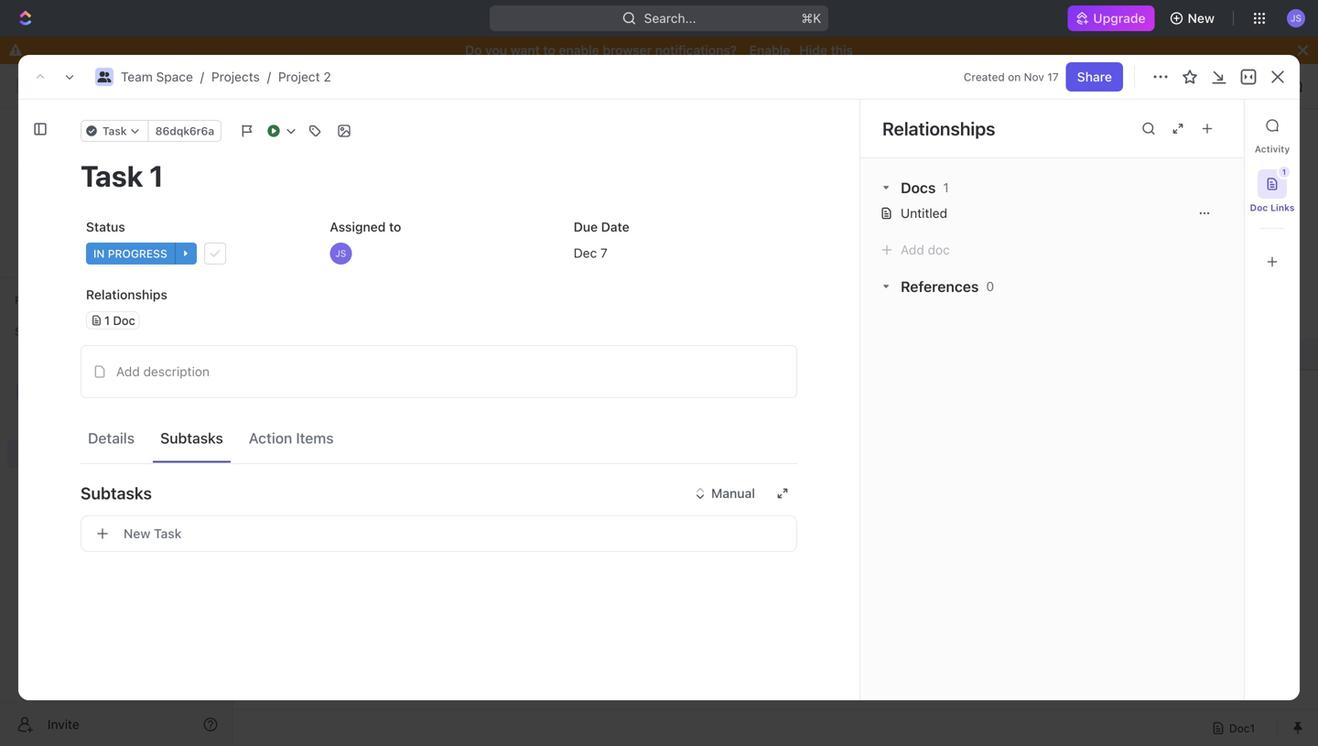 Task type: vqa. For each thing, say whether or not it's contained in the screenshot.
the bottom "laptop code" IMAGE
no



Task type: locate. For each thing, give the bounding box(es) containing it.
doc left links
[[1250, 202, 1268, 213]]

0 horizontal spatial hide
[[799, 43, 827, 58]]

user group image up task dropdown button
[[97, 71, 111, 82]]

2 right user group icon
[[324, 69, 331, 84]]

to
[[543, 43, 556, 58], [389, 219, 401, 234], [299, 430, 315, 443]]

1 horizontal spatial hide
[[910, 243, 934, 256]]

0 horizontal spatial /
[[200, 69, 204, 84]]

add up customize
[[1186, 145, 1210, 160]]

project
[[278, 69, 320, 84], [277, 137, 360, 167]]

0
[[986, 279, 994, 294]]

1 horizontal spatial /
[[267, 69, 271, 84]]

team down spaces
[[44, 384, 76, 399]]

task
[[103, 124, 127, 137], [1214, 145, 1241, 160], [329, 346, 356, 361], [154, 526, 182, 541]]

1 vertical spatial add
[[901, 242, 924, 257]]

project right user group icon
[[278, 69, 320, 84]]

new
[[1188, 11, 1215, 26], [124, 526, 150, 541]]

1 horizontal spatial relationships
[[883, 118, 996, 139]]

subtasks inside button
[[160, 429, 223, 447]]

this
[[831, 43, 853, 58]]

0 vertical spatial hide
[[799, 43, 827, 58]]

docs
[[901, 179, 936, 196]]

user group image
[[251, 81, 262, 91]]

relationships up the 1 doc
[[86, 287, 167, 302]]

task button
[[81, 120, 149, 142]]

add left description
[[116, 364, 140, 379]]

Edit task name text field
[[81, 158, 797, 193]]

user group image down spaces
[[19, 386, 32, 397]]

add
[[1186, 145, 1210, 160], [901, 242, 924, 257], [116, 364, 140, 379]]

add for add doc
[[901, 242, 924, 257]]

team space / projects / project 2
[[121, 69, 331, 84]]

new inside new task button
[[124, 526, 150, 541]]

home link
[[7, 116, 225, 146]]

add inside task sidebar content "section"
[[901, 242, 924, 257]]

0 horizontal spatial js button
[[324, 237, 554, 270]]

subtasks up new task
[[81, 483, 152, 503]]

1 horizontal spatial js
[[1291, 13, 1302, 23]]

hide down untitled
[[910, 243, 934, 256]]

add inside add description button
[[116, 364, 140, 379]]

1 vertical spatial project
[[277, 137, 360, 167]]

1 horizontal spatial doc
[[1250, 202, 1268, 213]]

js button
[[1282, 4, 1311, 33], [324, 237, 554, 270]]

task 1 link
[[324, 341, 594, 367]]

team up home link
[[121, 69, 153, 84]]

action items button
[[242, 422, 341, 455]]

space
[[156, 69, 193, 84], [303, 78, 340, 93], [79, 384, 116, 399]]

0 vertical spatial new
[[1188, 11, 1215, 26]]

0 vertical spatial user group image
[[97, 71, 111, 82]]

1 horizontal spatial new
[[1188, 11, 1215, 26]]

add doc button
[[881, 242, 950, 257]]

2 vertical spatial add
[[116, 364, 140, 379]]

dec 7
[[574, 245, 608, 260]]

2 vertical spatial to
[[299, 430, 315, 443]]

2 horizontal spatial add
[[1186, 145, 1210, 160]]

subtasks down description
[[160, 429, 223, 447]]

/ right user group icon
[[267, 69, 271, 84]]

subtasks
[[160, 429, 223, 447], [81, 483, 152, 503]]

1 vertical spatial new
[[124, 526, 150, 541]]

share button
[[1066, 62, 1123, 92], [1087, 71, 1144, 101]]

new button
[[1162, 4, 1226, 33]]

add left doc
[[901, 242, 924, 257]]

task 1
[[329, 346, 366, 361]]

nov
[[1024, 70, 1044, 83]]

1 doc
[[104, 314, 135, 327]]

action items
[[249, 429, 334, 447]]

0 horizontal spatial subtasks
[[81, 483, 152, 503]]

doc up add description
[[113, 314, 135, 327]]

do you want to enable browser notifications? enable hide this
[[465, 43, 853, 58]]

dec
[[574, 245, 597, 260]]

0 vertical spatial js button
[[1282, 4, 1311, 33]]

space inside tree
[[79, 384, 116, 399]]

1 vertical spatial js
[[335, 248, 346, 258]]

project down project 2 link
[[277, 137, 360, 167]]

space up details
[[79, 384, 116, 399]]

created
[[964, 70, 1005, 83]]

items
[[296, 429, 334, 447]]

team space link
[[121, 69, 193, 84], [244, 75, 344, 97], [44, 377, 222, 406]]

doc
[[1250, 202, 1268, 213], [113, 314, 135, 327]]

user group image
[[97, 71, 111, 82], [19, 386, 32, 397]]

new for new task
[[124, 526, 150, 541]]

on
[[1008, 70, 1021, 83]]

1 horizontal spatial team space
[[267, 78, 340, 93]]

dec 7 button
[[568, 237, 797, 270]]

1 horizontal spatial team
[[121, 69, 153, 84]]

1
[[1282, 168, 1286, 176], [943, 180, 949, 195], [104, 314, 110, 327], [360, 346, 366, 361]]

add for add task
[[1186, 145, 1210, 160]]

to right assigned
[[389, 219, 401, 234]]

team right user group icon
[[267, 78, 299, 93]]

0 vertical spatial relationships
[[883, 118, 996, 139]]

0 horizontal spatial team
[[44, 384, 76, 399]]

progress
[[108, 247, 167, 260]]

1 vertical spatial doc
[[113, 314, 135, 327]]

hide left this at the top right of the page
[[799, 43, 827, 58]]

team space up details
[[44, 384, 116, 399]]

0 horizontal spatial js
[[335, 248, 346, 258]]

subtasks button
[[81, 471, 797, 515]]

17
[[1048, 70, 1059, 83]]

1 vertical spatial js button
[[324, 237, 554, 270]]

projects link
[[211, 69, 260, 84]]

0 vertical spatial add
[[1186, 145, 1210, 160]]

projects
[[211, 69, 260, 84]]

0 vertical spatial subtasks
[[160, 429, 223, 447]]

add doc
[[901, 242, 950, 257]]

0 vertical spatial doc
[[1250, 202, 1268, 213]]

subtasks button
[[153, 422, 231, 455]]

2
[[324, 69, 331, 84], [365, 137, 381, 167]]

status
[[86, 219, 125, 234]]

1 vertical spatial 2
[[365, 137, 381, 167]]

relationships up docs 1
[[883, 118, 996, 139]]

action
[[249, 429, 292, 447]]

/
[[200, 69, 204, 84], [267, 69, 271, 84]]

dashboards
[[44, 217, 115, 232]]

0 horizontal spatial to
[[299, 430, 315, 443]]

activity
[[1255, 144, 1290, 154]]

automations
[[1161, 78, 1238, 93]]

0 horizontal spatial user group image
[[19, 386, 32, 397]]

1 horizontal spatial user group image
[[97, 71, 111, 82]]

subtasks for subtasks dropdown button
[[81, 483, 152, 503]]

new task button
[[81, 515, 797, 552]]

in
[[93, 247, 105, 260]]

1 horizontal spatial subtasks
[[160, 429, 223, 447]]

spaces
[[15, 325, 53, 338]]

0 horizontal spatial relationships
[[86, 287, 167, 302]]

add inside add task button
[[1186, 145, 1210, 160]]

js for the bottom js dropdown button
[[335, 248, 346, 258]]

0 horizontal spatial space
[[79, 384, 116, 399]]

1 / from the left
[[200, 69, 204, 84]]

manual button
[[686, 479, 766, 508], [686, 479, 766, 508]]

team inside team space link
[[44, 384, 76, 399]]

to left do
[[299, 430, 315, 443]]

subtasks inside dropdown button
[[81, 483, 152, 503]]

untitled button
[[901, 206, 1186, 221]]

notifications?
[[655, 43, 737, 58]]

Search tasks... text field
[[1090, 236, 1273, 263]]

/ left projects
[[200, 69, 204, 84]]

0 horizontal spatial new
[[124, 526, 150, 541]]

1 horizontal spatial to
[[389, 219, 401, 234]]

subtasks for subtasks button
[[160, 429, 223, 447]]

manual
[[711, 486, 755, 501]]

assigned
[[330, 219, 386, 234]]

due date
[[574, 219, 630, 234]]

customize button
[[1139, 192, 1232, 218]]

team space right user group icon
[[267, 78, 340, 93]]

0 vertical spatial project
[[278, 69, 320, 84]]

0 horizontal spatial add
[[116, 364, 140, 379]]

add description button
[[87, 357, 791, 386]]

0 vertical spatial 2
[[324, 69, 331, 84]]

relationships
[[883, 118, 996, 139], [86, 287, 167, 302]]

1 vertical spatial hide
[[910, 243, 934, 256]]

0 vertical spatial team space
[[267, 78, 340, 93]]

1 vertical spatial user group image
[[19, 386, 32, 397]]

2 horizontal spatial to
[[543, 43, 556, 58]]

js
[[1291, 13, 1302, 23], [335, 248, 346, 258]]

description
[[143, 364, 210, 379]]

share
[[1077, 69, 1112, 84], [1098, 78, 1133, 93]]

to right want
[[543, 43, 556, 58]]

new inside new button
[[1188, 11, 1215, 26]]

space right user group icon
[[303, 78, 340, 93]]

1 vertical spatial team space
[[44, 384, 116, 399]]

space up '86dqk6r6a'
[[156, 69, 193, 84]]

task sidebar content section
[[856, 100, 1244, 700]]

0 horizontal spatial doc
[[113, 314, 135, 327]]

0 vertical spatial to
[[543, 43, 556, 58]]

1 vertical spatial subtasks
[[81, 483, 152, 503]]

2 up assigned to
[[365, 137, 381, 167]]

team space
[[267, 78, 340, 93], [44, 384, 116, 399]]

upgrade link
[[1068, 5, 1155, 31]]

team
[[121, 69, 153, 84], [267, 78, 299, 93], [44, 384, 76, 399]]

1 horizontal spatial add
[[901, 242, 924, 257]]

0 horizontal spatial team space
[[44, 384, 116, 399]]

0 vertical spatial js
[[1291, 13, 1302, 23]]



Task type: describe. For each thing, give the bounding box(es) containing it.
details
[[88, 429, 135, 447]]

1 inside 'button'
[[1282, 168, 1286, 176]]

links
[[1271, 202, 1295, 213]]

invite
[[48, 717, 79, 732]]

user group image inside team space tree
[[19, 386, 32, 397]]

do
[[465, 43, 482, 58]]

⌘k
[[801, 11, 821, 26]]

2 project from the top
[[277, 137, 360, 167]]

hide inside button
[[910, 243, 934, 256]]

team space inside tree
[[44, 384, 116, 399]]

2 horizontal spatial team
[[267, 78, 299, 93]]

references
[[901, 278, 979, 295]]

add task
[[1186, 145, 1241, 160]]

untitled
[[901, 206, 948, 221]]

docs 1
[[901, 179, 949, 196]]

want
[[511, 43, 540, 58]]

1 horizontal spatial js button
[[1282, 4, 1311, 33]]

new task
[[124, 526, 182, 541]]

you
[[485, 43, 507, 58]]

2 horizontal spatial space
[[303, 78, 340, 93]]

do
[[318, 430, 334, 443]]

due
[[574, 219, 598, 234]]

task sidebar navigation tab list
[[1250, 111, 1295, 276]]

add for add description
[[116, 364, 140, 379]]

2 / from the left
[[267, 69, 271, 84]]

1 project from the top
[[278, 69, 320, 84]]

team space tree
[[7, 346, 225, 624]]

86dqk6r6a button
[[148, 120, 222, 142]]

references 0
[[901, 278, 994, 295]]

1 horizontal spatial 2
[[365, 137, 381, 167]]

dashboards link
[[7, 210, 225, 239]]

1 button
[[1258, 167, 1290, 199]]

doc
[[928, 242, 950, 257]]

0 horizontal spatial 2
[[324, 69, 331, 84]]

1 horizontal spatial space
[[156, 69, 193, 84]]

doc inside task sidebar navigation tab list
[[1250, 202, 1268, 213]]

js for rightmost js dropdown button
[[1291, 13, 1302, 23]]

doc links
[[1250, 202, 1295, 213]]

upgrade
[[1093, 11, 1146, 26]]

favorites button
[[7, 289, 70, 311]]

add task button
[[1175, 138, 1252, 168]]

task inside dropdown button
[[103, 124, 127, 137]]

details button
[[81, 422, 142, 455]]

86dqk6r6a
[[155, 124, 214, 137]]

1 vertical spatial to
[[389, 219, 401, 234]]

home
[[44, 123, 79, 138]]

1 inside docs 1
[[943, 180, 949, 195]]

assigned to
[[330, 219, 401, 234]]

in progress
[[93, 247, 167, 260]]

1 vertical spatial relationships
[[86, 287, 167, 302]]

project 2
[[277, 137, 386, 167]]

7
[[601, 245, 608, 260]]

browser
[[603, 43, 652, 58]]

add description
[[116, 364, 210, 379]]

to do
[[299, 430, 334, 443]]

enable
[[559, 43, 599, 58]]

date
[[601, 219, 630, 234]]

new for new
[[1188, 11, 1215, 26]]

favorites
[[15, 294, 63, 307]]

automations button
[[1152, 72, 1247, 100]]

sidebar navigation
[[0, 64, 233, 746]]

customize
[[1162, 197, 1227, 212]]

in progress button
[[81, 237, 310, 270]]

relationships inside task sidebar content "section"
[[883, 118, 996, 139]]

hide button
[[903, 238, 942, 260]]

created on nov 17
[[964, 70, 1059, 83]]

team space link inside tree
[[44, 377, 222, 406]]

project 2 link
[[278, 69, 331, 84]]

enable
[[750, 43, 790, 58]]

search...
[[644, 11, 696, 26]]



